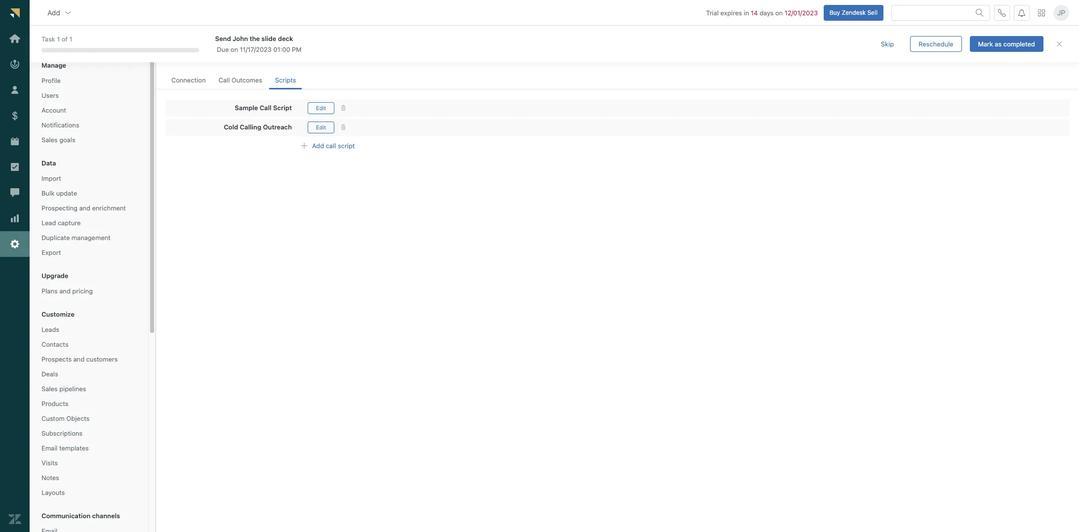 Task type: locate. For each thing, give the bounding box(es) containing it.
add left the "call"
[[312, 142, 324, 150]]

2 horizontal spatial call
[[260, 104, 272, 112]]

0 vertical spatial edit button
[[308, 102, 335, 114]]

the
[[250, 34, 260, 42]]

0 horizontal spatial call
[[166, 53, 177, 61]]

1 vertical spatial on
[[231, 45, 238, 53]]

script
[[338, 142, 355, 150]]

sales down deals
[[42, 385, 58, 393]]

1 left of
[[57, 35, 60, 43]]

notifications
[[42, 121, 79, 129]]

jp button
[[1054, 5, 1070, 21]]

skip button
[[873, 36, 903, 52]]

leads link
[[38, 323, 140, 336]]

manage
[[42, 61, 66, 69]]

communication
[[42, 512, 90, 520]]

0 vertical spatial on
[[776, 9, 783, 17]]

1 vertical spatial sales
[[42, 385, 58, 393]]

on right days
[[776, 9, 783, 17]]

duplicate management link
[[38, 231, 140, 244]]

task
[[42, 35, 55, 43]]

sales goals link
[[38, 133, 140, 146]]

1 edit from the top
[[316, 105, 326, 111]]

send john the slide deck due on 11/17/2023 01:00 pm
[[215, 34, 302, 53]]

1 horizontal spatial 1
[[69, 35, 72, 43]]

sales for sales pipelines
[[42, 385, 58, 393]]

and down contacts link
[[73, 355, 85, 363]]

edit up 'add call script' button
[[316, 124, 326, 130]]

deals
[[42, 370, 58, 378]]

visits
[[42, 459, 58, 467]]

add inside 'add call script' button
[[312, 142, 324, 150]]

zendesk image
[[8, 513, 21, 526]]

and inside 'link'
[[79, 204, 90, 212]]

and down bulk update link
[[79, 204, 90, 212]]

email templates
[[42, 444, 89, 452]]

0 vertical spatial call
[[166, 53, 177, 61]]

directly
[[252, 53, 274, 61]]

prospecting and enrichment
[[42, 204, 126, 212]]

capture
[[58, 219, 81, 227]]

edit button up 'add call script' button
[[308, 121, 335, 133]]

as
[[995, 40, 1002, 48]]

due
[[217, 45, 229, 53]]

2 edit from the top
[[316, 124, 326, 130]]

plans and pricing
[[42, 287, 93, 295]]

deals link
[[38, 368, 140, 381]]

edit button left trash image
[[308, 102, 335, 114]]

sample
[[235, 104, 258, 112]]

2 sales from the top
[[42, 385, 58, 393]]

2 edit button from the top
[[308, 121, 335, 133]]

sales pipelines link
[[38, 382, 140, 395]]

and for enrichment
[[79, 204, 90, 212]]

1 vertical spatial add
[[312, 142, 324, 150]]

call left your
[[166, 53, 177, 61]]

on
[[776, 9, 783, 17], [231, 45, 238, 53]]

users link
[[38, 89, 140, 102]]

prospecting
[[42, 204, 78, 212]]

sales left "goals"
[[42, 136, 58, 144]]

and for text
[[196, 37, 216, 50]]

call left script
[[260, 104, 272, 112]]

users
[[42, 91, 59, 99]]

mark
[[979, 40, 993, 48]]

bulk update
[[42, 189, 77, 197]]

channels
[[92, 512, 120, 520]]

slide
[[262, 34, 276, 42]]

edit left trash image
[[316, 105, 326, 111]]

edit button
[[308, 102, 335, 114], [308, 121, 335, 133]]

layouts link
[[38, 486, 140, 499]]

add left chevron down image
[[47, 8, 60, 17]]

add call script
[[312, 142, 355, 150]]

edit for outreach
[[316, 124, 326, 130]]

learn
[[306, 53, 323, 61]]

sales inside 'sales goals' "link"
[[42, 136, 58, 144]]

and for pricing
[[59, 287, 71, 295]]

your
[[179, 53, 192, 61]]

account link
[[38, 104, 140, 117]]

1 edit button from the top
[[308, 102, 335, 114]]

edit button for cold calling outreach
[[308, 121, 335, 133]]

data
[[42, 159, 56, 167]]

jp
[[1058, 8, 1066, 17]]

send john the slide deck link
[[215, 34, 855, 43]]

subscriptions link
[[38, 427, 140, 440]]

1 1 from the left
[[57, 35, 60, 43]]

and right the plans at left
[[59, 287, 71, 295]]

bell image
[[1018, 9, 1026, 17]]

products
[[42, 400, 68, 408]]

14
[[751, 9, 758, 17]]

0 horizontal spatial add
[[47, 8, 60, 17]]

11/17/2023
[[240, 45, 272, 53]]

cold
[[224, 123, 238, 131]]

about
[[325, 53, 342, 61]]

trash image
[[341, 125, 346, 130]]

management
[[72, 234, 111, 242]]

1 vertical spatial edit
[[316, 124, 326, 130]]

duplicate
[[42, 234, 70, 242]]

0 horizontal spatial 1
[[57, 35, 60, 43]]

call left 'outcomes'
[[219, 76, 230, 84]]

trash image
[[341, 105, 346, 111]]

1 horizontal spatial on
[[776, 9, 783, 17]]

1 sales from the top
[[42, 136, 58, 144]]

sales
[[42, 136, 58, 144], [42, 385, 58, 393]]

on inside send john the slide deck due on 11/17/2023 01:00 pm
[[231, 45, 238, 53]]

enrichment
[[92, 204, 126, 212]]

None field
[[56, 37, 134, 46]]

zendesk products image
[[1039, 9, 1046, 16]]

add inside add button
[[47, 8, 60, 17]]

task 1 of 1
[[42, 35, 72, 43]]

sales inside sales pipelines link
[[42, 385, 58, 393]]

call outcomes
[[219, 76, 262, 84]]

1 vertical spatial call
[[219, 76, 230, 84]]

from
[[276, 53, 290, 61]]

account
[[42, 106, 66, 114]]

0 horizontal spatial on
[[231, 45, 238, 53]]

days
[[760, 9, 774, 17]]

0 vertical spatial edit
[[316, 105, 326, 111]]

1 horizontal spatial call
[[219, 76, 230, 84]]

0 vertical spatial sales
[[42, 136, 58, 144]]

and for customers
[[73, 355, 85, 363]]

1 vertical spatial edit button
[[308, 121, 335, 133]]

of
[[62, 35, 68, 43]]

text
[[218, 37, 240, 50]]

0 vertical spatial add
[[47, 8, 60, 17]]

edit
[[316, 105, 326, 111], [316, 124, 326, 130]]

and up leads
[[196, 37, 216, 50]]

lead
[[42, 219, 56, 227]]

sample call script
[[235, 104, 292, 112]]

on up contacts
[[231, 45, 238, 53]]

add image
[[300, 142, 308, 150]]

expires
[[721, 9, 742, 17]]

add
[[47, 8, 60, 17], [312, 142, 324, 150]]

customize
[[42, 310, 75, 318]]

subscriptions
[[42, 429, 83, 437]]

add for add
[[47, 8, 60, 17]]

voice and text call your leads and contacts directly from sell. learn about
[[166, 37, 344, 61]]

deck
[[278, 34, 293, 42]]

bulk update link
[[38, 187, 140, 200]]

mark as completed button
[[970, 36, 1044, 52]]

1 right of
[[69, 35, 72, 43]]

2 1 from the left
[[69, 35, 72, 43]]

custom objects
[[42, 415, 90, 422]]

1 horizontal spatial add
[[312, 142, 324, 150]]

chevron down image
[[64, 9, 72, 17]]

send
[[215, 34, 231, 42]]

reschedule
[[919, 40, 954, 48]]



Task type: vqa. For each thing, say whether or not it's contained in the screenshot.
topmost the 1
no



Task type: describe. For each thing, give the bounding box(es) containing it.
export
[[42, 249, 61, 256]]

plans and pricing link
[[38, 285, 140, 298]]

completed
[[1004, 40, 1036, 48]]

leads
[[42, 326, 59, 334]]

import
[[42, 174, 61, 182]]

contacts link
[[38, 338, 140, 351]]

voice
[[166, 37, 194, 50]]

add for add call script
[[312, 142, 324, 150]]

2 vertical spatial call
[[260, 104, 272, 112]]

sales pipelines
[[42, 385, 86, 393]]

script
[[273, 104, 292, 112]]

plans
[[42, 287, 58, 295]]

01:00
[[273, 45, 290, 53]]

calls image
[[999, 9, 1006, 17]]

edit button for sample call script
[[308, 102, 335, 114]]

trial expires in 14 days on 12/01/2023
[[706, 9, 818, 17]]

edit for script
[[316, 105, 326, 111]]

pipelines
[[59, 385, 86, 393]]

skip
[[881, 40, 894, 48]]

lead capture link
[[38, 216, 140, 229]]

outreach
[[263, 123, 292, 131]]

email
[[42, 444, 57, 452]]

notes
[[42, 474, 59, 482]]

scripts link
[[269, 72, 302, 89]]

upgrade
[[42, 272, 68, 280]]

call
[[326, 142, 336, 150]]

sell
[[868, 9, 878, 16]]

john
[[233, 34, 248, 42]]

notifications link
[[38, 119, 140, 132]]

email templates link
[[38, 442, 140, 455]]

prospecting and enrichment link
[[38, 202, 140, 215]]

buy
[[830, 9, 840, 16]]

reschedule button
[[911, 36, 962, 52]]

custom objects link
[[38, 412, 140, 425]]

export link
[[38, 246, 140, 259]]

zendesk
[[842, 9, 866, 16]]

connection link
[[166, 72, 212, 89]]

add call script button
[[292, 138, 363, 154]]

contacts
[[42, 340, 69, 348]]

buy zendesk sell
[[830, 9, 878, 16]]

prospects and customers link
[[38, 353, 140, 366]]

call inside "link"
[[219, 76, 230, 84]]

lead capture
[[42, 219, 81, 227]]

customers
[[86, 355, 118, 363]]

cancel image
[[1056, 40, 1064, 48]]

outcomes
[[232, 76, 262, 84]]

calling
[[240, 123, 261, 131]]

communication channels
[[42, 512, 120, 520]]

scripts
[[275, 76, 296, 84]]

custom
[[42, 415, 65, 422]]

prospects and customers
[[42, 355, 118, 363]]

add button
[[40, 3, 80, 23]]

products link
[[38, 397, 140, 410]]

notes link
[[38, 471, 140, 484]]

sell.
[[292, 53, 304, 61]]

objects
[[66, 415, 90, 422]]

search image
[[976, 9, 984, 17]]

and down due
[[211, 53, 222, 61]]

trial
[[706, 9, 719, 17]]

call inside voice and text call your leads and contacts directly from sell. learn about
[[166, 53, 177, 61]]

profile link
[[38, 74, 140, 87]]

bulk
[[42, 189, 54, 197]]

pricing
[[72, 287, 93, 295]]

contacts
[[224, 53, 250, 61]]

cold calling outreach
[[224, 123, 292, 131]]

sales for sales goals
[[42, 136, 58, 144]]

sales goals
[[42, 136, 75, 144]]

12/01/2023
[[785, 9, 818, 17]]

update
[[56, 189, 77, 197]]

pm
[[292, 45, 302, 53]]

call outcomes link
[[213, 72, 268, 89]]

buy zendesk sell button
[[824, 5, 884, 21]]

connection
[[171, 76, 206, 84]]

visits link
[[38, 457, 140, 469]]



